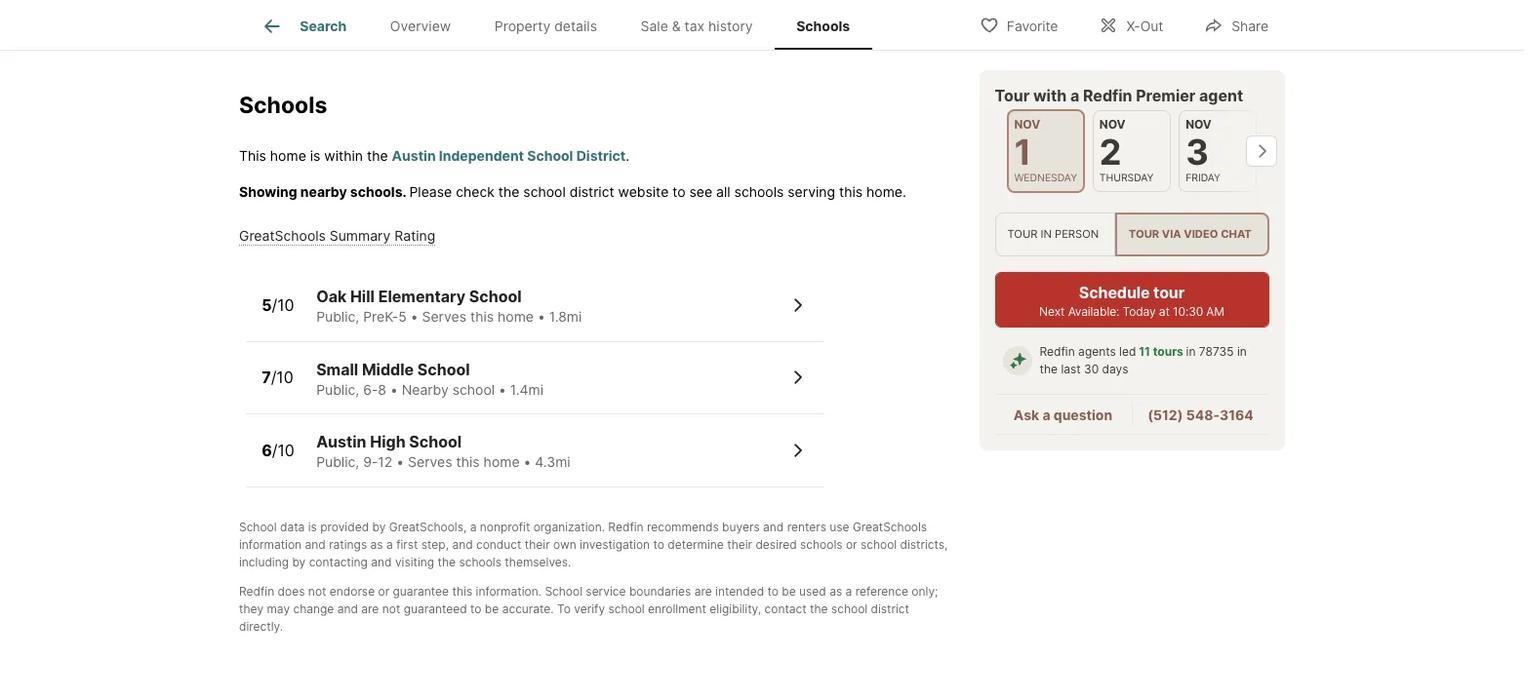 Task type: vqa. For each thing, say whether or not it's contained in the screenshot.
Agents's Estate
no



Task type: locate. For each thing, give the bounding box(es) containing it.
1 public, from the top
[[316, 308, 359, 325]]

home right this
[[270, 147, 306, 164]]

service
[[586, 584, 626, 599]]

or down use
[[846, 537, 857, 552]]

1 horizontal spatial as
[[830, 584, 842, 599]]

district
[[576, 147, 626, 164]]

school inside small middle school public, 6-8 • nearby school • 1.4mi
[[417, 360, 470, 379]]

1 horizontal spatial or
[[846, 537, 857, 552]]

x-out button
[[1083, 4, 1180, 44]]

2 horizontal spatial in
[[1238, 345, 1247, 359]]

home
[[270, 147, 306, 164], [498, 308, 534, 325], [484, 454, 520, 470]]

does
[[278, 584, 305, 599]]

by up does
[[292, 555, 306, 569]]

• right 12 at the left
[[396, 454, 404, 470]]

0 horizontal spatial austin
[[316, 432, 366, 452]]

schools
[[734, 184, 784, 200], [800, 537, 843, 552], [459, 555, 502, 569]]

serves right 12 at the left
[[408, 454, 452, 470]]

school up information
[[239, 520, 277, 534]]

tour for tour with a redfin premier agent
[[995, 86, 1030, 105]]

2 nov from the left
[[1100, 117, 1126, 132]]

school right elementary
[[469, 287, 522, 306]]

at
[[1160, 305, 1170, 319]]

30
[[1085, 362, 1099, 377]]

conduct
[[476, 537, 521, 552]]

nov down tour with a redfin premier agent
[[1100, 117, 1126, 132]]

a right ask
[[1043, 407, 1051, 424]]

or right endorse
[[378, 584, 389, 599]]

0 vertical spatial /10
[[272, 295, 294, 315]]

0 vertical spatial schools
[[796, 18, 850, 34]]

thursday
[[1100, 172, 1154, 184]]

to inside first step, and conduct their own investigation to determine their desired schools or school districts, including by contacting and visiting the schools themselves.
[[653, 537, 664, 552]]

school
[[527, 147, 573, 164], [469, 287, 522, 306], [417, 360, 470, 379], [409, 432, 462, 452], [239, 520, 277, 534], [545, 584, 583, 599]]

schools up this
[[239, 92, 327, 119]]

greatschools summary rating
[[239, 227, 435, 244]]

school up showing nearby schools. please check the school district website to see all schools serving this home.
[[527, 147, 573, 164]]

be down the information.
[[485, 602, 499, 616]]

redfin up "2"
[[1084, 86, 1133, 105]]

high
[[370, 432, 406, 452]]

am
[[1207, 305, 1225, 319]]

list box
[[995, 213, 1270, 257]]

public, left 9-
[[316, 454, 359, 470]]

not
[[308, 584, 326, 599], [382, 602, 400, 616]]

0 horizontal spatial schools
[[459, 555, 502, 569]]

and up "redfin does not endorse or guarantee this information."
[[371, 555, 392, 569]]

0 horizontal spatial are
[[361, 602, 379, 616]]

this
[[839, 184, 863, 200], [470, 308, 494, 325], [456, 454, 480, 470], [452, 584, 472, 599]]

school down austin independent school district link
[[523, 184, 566, 200]]

austin up the please
[[392, 147, 436, 164]]

and down ,
[[452, 537, 473, 552]]

to down the recommends
[[653, 537, 664, 552]]

redfin agents led 11 tours in 78735
[[1040, 345, 1234, 359]]

greatschools down showing
[[239, 227, 326, 244]]

recommends
[[647, 520, 719, 534]]

redfin up last
[[1040, 345, 1076, 359]]

0 vertical spatial as
[[370, 537, 383, 552]]

,
[[463, 520, 467, 534]]

1 horizontal spatial their
[[727, 537, 752, 552]]

3 nov from the left
[[1186, 117, 1212, 132]]

website
[[618, 184, 669, 200]]

as right used
[[830, 584, 842, 599]]

tab list
[[239, 0, 887, 50]]

1 vertical spatial are
[[361, 602, 379, 616]]

1 horizontal spatial are
[[694, 584, 712, 599]]

0 vertical spatial public,
[[316, 308, 359, 325]]

district down reference
[[871, 602, 909, 616]]

and up desired
[[763, 520, 784, 534]]

0 horizontal spatial district
[[570, 184, 614, 200]]

0 vertical spatial serves
[[422, 308, 466, 325]]

serves inside oak hill elementary school public, prek-5 • serves this home • 1.8mi
[[422, 308, 466, 325]]

1 vertical spatial by
[[292, 555, 306, 569]]

tax
[[685, 18, 705, 34]]

determine
[[668, 537, 724, 552]]

used
[[799, 584, 826, 599]]

1 horizontal spatial austin
[[392, 147, 436, 164]]

school inside oak hill elementary school public, prek-5 • serves this home • 1.8mi
[[469, 287, 522, 306]]

0 vertical spatial by
[[372, 520, 386, 534]]

within
[[324, 147, 363, 164]]

in right 78735
[[1238, 345, 1247, 359]]

public, inside 'austin high school public, 9-12 • serves this home • 4.3mi'
[[316, 454, 359, 470]]

are down endorse
[[361, 602, 379, 616]]

the inside guaranteed to be accurate. to verify school enrollment eligibility, contact the school district directly.
[[810, 602, 828, 616]]

public, down oak
[[316, 308, 359, 325]]

2 their from the left
[[727, 537, 752, 552]]

0 horizontal spatial in
[[1041, 228, 1052, 241]]

2 vertical spatial public,
[[316, 454, 359, 470]]

by
[[372, 520, 386, 534], [292, 555, 306, 569]]

enrollment
[[648, 602, 706, 616]]

0 vertical spatial or
[[846, 537, 857, 552]]

their down buyers
[[727, 537, 752, 552]]

showing nearby schools. please check the school district website to see all schools serving this home.
[[239, 184, 906, 200]]

schools
[[796, 18, 850, 34], [239, 92, 327, 119]]

buyers
[[722, 520, 760, 534]]

0 horizontal spatial schools
[[239, 92, 327, 119]]

share button
[[1188, 4, 1285, 44]]

/10 left small
[[271, 368, 294, 388]]

as inside the school service boundaries are intended to be used as a reference only; they may change and are not
[[830, 584, 842, 599]]

tour left via
[[1129, 228, 1160, 241]]

0 vertical spatial be
[[782, 584, 796, 599]]

including
[[239, 555, 289, 569]]

nov 3 friday
[[1186, 117, 1221, 184]]

2 horizontal spatial schools
[[800, 537, 843, 552]]

the down step,
[[438, 555, 456, 569]]

investigation
[[580, 537, 650, 552]]

6
[[262, 441, 272, 460]]

2 public, from the top
[[316, 381, 359, 398]]

2 horizontal spatial nov
[[1186, 117, 1212, 132]]

tour left person on the top of page
[[1008, 228, 1038, 241]]

all
[[716, 184, 731, 200]]

0 horizontal spatial as
[[370, 537, 383, 552]]

• left 1.4mi
[[499, 381, 506, 398]]

5 down elementary
[[398, 308, 407, 325]]

0 horizontal spatial or
[[378, 584, 389, 599]]

overview tab
[[368, 3, 473, 50]]

they
[[239, 602, 264, 616]]

1 vertical spatial not
[[382, 602, 400, 616]]

public,
[[316, 308, 359, 325], [316, 381, 359, 398], [316, 454, 359, 470]]

1 horizontal spatial in
[[1187, 345, 1196, 359]]

is for provided
[[308, 520, 317, 534]]

not up change
[[308, 584, 326, 599]]

1 vertical spatial home
[[498, 308, 534, 325]]

school up to
[[545, 584, 583, 599]]

5 left oak
[[262, 295, 272, 315]]

schools down conduct
[[459, 555, 502, 569]]

public, down small
[[316, 381, 359, 398]]

0 vertical spatial not
[[308, 584, 326, 599]]

are up enrollment
[[694, 584, 712, 599]]

1 horizontal spatial be
[[782, 584, 796, 599]]

None button
[[1007, 109, 1085, 194], [1093, 110, 1172, 193], [1179, 110, 1258, 193], [1007, 109, 1085, 194], [1093, 110, 1172, 193], [1179, 110, 1258, 193]]

0 horizontal spatial be
[[485, 602, 499, 616]]

as
[[370, 537, 383, 552], [830, 584, 842, 599]]

1 horizontal spatial by
[[372, 520, 386, 534]]

1 vertical spatial or
[[378, 584, 389, 599]]

1 horizontal spatial nov
[[1100, 117, 1126, 132]]

are
[[694, 584, 712, 599], [361, 602, 379, 616]]

0 vertical spatial is
[[310, 147, 320, 164]]

1 nov from the left
[[1015, 117, 1041, 132]]

be up the contact
[[782, 584, 796, 599]]

1 horizontal spatial schools
[[734, 184, 784, 200]]

2 vertical spatial /10
[[272, 441, 295, 460]]

to inside the school service boundaries are intended to be used as a reference only; they may change and are not
[[767, 584, 779, 599]]

tour with a redfin premier agent
[[995, 86, 1244, 105]]

the
[[367, 147, 388, 164], [498, 184, 520, 200], [1040, 362, 1058, 377], [438, 555, 456, 569], [810, 602, 828, 616]]

/10 left oak
[[272, 295, 294, 315]]

1 vertical spatial schools
[[800, 537, 843, 552]]

nov inside nov 2 thursday
[[1100, 117, 1126, 132]]

friday
[[1186, 172, 1221, 184]]

1 horizontal spatial schools
[[796, 18, 850, 34]]

6-
[[363, 381, 378, 398]]

nov down agent
[[1186, 117, 1212, 132]]

0 vertical spatial schools
[[734, 184, 784, 200]]

1 vertical spatial serves
[[408, 454, 452, 470]]

this up guaranteed
[[452, 584, 472, 599]]

school inside small middle school public, 6-8 • nearby school • 1.4mi
[[452, 381, 495, 398]]

be inside the school service boundaries are intended to be used as a reference only; they may change and are not
[[782, 584, 796, 599]]

list box containing tour in person
[[995, 213, 1270, 257]]

or
[[846, 537, 857, 552], [378, 584, 389, 599]]

tour left the 'with'
[[995, 86, 1030, 105]]

2 horizontal spatial greatschools
[[853, 520, 927, 534]]

home left 4.3mi
[[484, 454, 520, 470]]

district down district
[[570, 184, 614, 200]]

nov for 2
[[1100, 117, 1126, 132]]

0 horizontal spatial by
[[292, 555, 306, 569]]

3 public, from the top
[[316, 454, 359, 470]]

first step, and conduct their own investigation to determine their desired schools or school districts, including by contacting and visiting the schools themselves.
[[239, 537, 948, 569]]

to left see
[[673, 184, 686, 200]]

history
[[709, 18, 753, 34]]

5
[[262, 295, 272, 315], [398, 308, 407, 325]]

the down used
[[810, 602, 828, 616]]

ratings
[[329, 537, 367, 552]]

last
[[1062, 362, 1081, 377]]

1 horizontal spatial district
[[871, 602, 909, 616]]

0 horizontal spatial nov
[[1015, 117, 1041, 132]]

this up small middle school public, 6-8 • nearby school • 1.4mi
[[470, 308, 494, 325]]

a right ,
[[470, 520, 477, 534]]

greatschools up districts,
[[853, 520, 927, 534]]

data
[[280, 520, 305, 534]]

nearby
[[402, 381, 449, 398]]

ask a question link
[[1014, 407, 1113, 424]]

to down the information.
[[470, 602, 482, 616]]

schools right history
[[796, 18, 850, 34]]

nov inside nov 3 friday
[[1186, 117, 1212, 132]]

home left 1.8mi
[[498, 308, 534, 325]]

school inside the school service boundaries are intended to be used as a reference only; they may change and are not
[[545, 584, 583, 599]]

this
[[239, 147, 266, 164]]

1 vertical spatial austin
[[316, 432, 366, 452]]

1 vertical spatial is
[[308, 520, 317, 534]]

their up themselves.
[[525, 537, 550, 552]]

in right tours
[[1187, 345, 1196, 359]]

2 vertical spatial schools
[[459, 555, 502, 569]]

2 vertical spatial home
[[484, 454, 520, 470]]

schools down renters
[[800, 537, 843, 552]]

nov inside nov 1 wednesday
[[1015, 117, 1041, 132]]

1 vertical spatial district
[[871, 602, 909, 616]]

1 horizontal spatial 5
[[398, 308, 407, 325]]

intended
[[715, 584, 764, 599]]

step,
[[421, 537, 449, 552]]

/10 for 6
[[272, 441, 295, 460]]

schools right all
[[734, 184, 784, 200]]

boundaries
[[629, 584, 691, 599]]

is left within at the left top of the page
[[310, 147, 320, 164]]

1
[[1015, 131, 1032, 174]]

a left reference
[[846, 584, 852, 599]]

school left districts,
[[861, 537, 897, 552]]

small middle school public, 6-8 • nearby school • 1.4mi
[[316, 360, 544, 398]]

property details
[[495, 18, 597, 34]]

0 horizontal spatial their
[[525, 537, 550, 552]]

greatschools up step,
[[389, 520, 463, 534]]

1 vertical spatial be
[[485, 602, 499, 616]]

today
[[1123, 305, 1156, 319]]

and inside the school service boundaries are intended to be used as a reference only; they may change and are not
[[337, 602, 358, 616]]

as right ratings
[[370, 537, 383, 552]]

school right high
[[409, 432, 462, 452]]

school down reference
[[831, 602, 868, 616]]

austin high school public, 9-12 • serves this home • 4.3mi
[[316, 432, 571, 470]]

3164
[[1220, 407, 1254, 424]]

the left last
[[1040, 362, 1058, 377]]

/10
[[272, 295, 294, 315], [271, 368, 294, 388], [272, 441, 295, 460]]

10:30
[[1173, 305, 1204, 319]]

school
[[523, 184, 566, 200], [452, 381, 495, 398], [861, 537, 897, 552], [608, 602, 645, 616], [831, 602, 868, 616]]

home.
[[867, 184, 906, 200]]

and down endorse
[[337, 602, 358, 616]]

1 vertical spatial /10
[[271, 368, 294, 388]]

6 /10
[[262, 441, 295, 460]]

is right data
[[308, 520, 317, 534]]

serves down elementary
[[422, 308, 466, 325]]

nov for 1
[[1015, 117, 1041, 132]]

redfin up investigation
[[608, 520, 644, 534]]

to up the contact
[[767, 584, 779, 599]]

or inside first step, and conduct their own investigation to determine their desired schools or school districts, including by contacting and visiting the schools themselves.
[[846, 537, 857, 552]]

public, for small
[[316, 381, 359, 398]]

in left person on the top of page
[[1041, 228, 1052, 241]]

nov 2 thursday
[[1100, 117, 1154, 184]]

3
[[1186, 131, 1209, 174]]

public, inside small middle school public, 6-8 • nearby school • 1.4mi
[[316, 381, 359, 398]]

1 vertical spatial as
[[830, 584, 842, 599]]

1 vertical spatial public,
[[316, 381, 359, 398]]

1 horizontal spatial not
[[382, 602, 400, 616]]

1 their from the left
[[525, 537, 550, 552]]

this up ,
[[456, 454, 480, 470]]

not down "redfin does not endorse or guarantee this information."
[[382, 602, 400, 616]]

property details tab
[[473, 3, 619, 50]]

the inside first step, and conduct their own investigation to determine their desired schools or school districts, including by contacting and visiting the schools themselves.
[[438, 555, 456, 569]]

school up nearby
[[417, 360, 470, 379]]

and up contacting
[[305, 537, 326, 552]]

austin up 9-
[[316, 432, 366, 452]]

hill
[[350, 287, 375, 306]]

5 inside oak hill elementary school public, prek-5 • serves this home • 1.8mi
[[398, 308, 407, 325]]

/10 down 7 /10 at the bottom of page
[[272, 441, 295, 460]]

by right provided
[[372, 520, 386, 534]]

in inside in the last 30 days
[[1238, 345, 1247, 359]]

school right nearby
[[452, 381, 495, 398]]

548-
[[1187, 407, 1220, 424]]

share
[[1232, 17, 1269, 34]]

a right the 'with'
[[1071, 86, 1080, 105]]

nov down the 'with'
[[1015, 117, 1041, 132]]



Task type: describe. For each thing, give the bounding box(es) containing it.
greatschools inside , a nonprofit organization. redfin recommends buyers and renters use greatschools information and ratings as a
[[853, 520, 927, 534]]

78735
[[1200, 345, 1234, 359]]

is for within
[[310, 147, 320, 164]]

school inside 'austin high school public, 9-12 • serves this home • 4.3mi'
[[409, 432, 462, 452]]

to inside guaranteed to be accurate. to verify school enrollment eligibility, contact the school district directly.
[[470, 602, 482, 616]]

nov for 3
[[1186, 117, 1212, 132]]

schedule tour next available: today at 10:30 am
[[1040, 283, 1225, 319]]

person
[[1055, 228, 1099, 241]]

school service boundaries are intended to be used as a reference only; they may change and are not
[[239, 584, 938, 616]]

0 vertical spatial are
[[694, 584, 712, 599]]

schools inside tab
[[796, 18, 850, 34]]

tour
[[1154, 283, 1185, 303]]

(512)
[[1148, 407, 1184, 424]]

sale
[[641, 18, 668, 34]]

the right check
[[498, 184, 520, 200]]

directly.
[[239, 619, 283, 634]]

guaranteed
[[404, 602, 467, 616]]

0 horizontal spatial not
[[308, 584, 326, 599]]

nonprofit
[[480, 520, 530, 534]]

sale & tax history tab
[[619, 3, 775, 50]]

next image
[[1246, 136, 1277, 167]]

via
[[1162, 228, 1182, 241]]

use
[[830, 520, 849, 534]]

&
[[672, 18, 681, 34]]

led
[[1120, 345, 1137, 359]]

9-
[[363, 454, 378, 470]]

1 vertical spatial schools
[[239, 92, 327, 119]]

1 horizontal spatial greatschools
[[389, 520, 463, 534]]

nearby
[[300, 184, 347, 200]]

2
[[1100, 131, 1122, 174]]

7
[[262, 368, 271, 388]]

tour via video chat
[[1129, 228, 1252, 241]]

x-out
[[1126, 17, 1163, 34]]

accurate.
[[502, 602, 554, 616]]

0 horizontal spatial greatschools
[[239, 227, 326, 244]]

guarantee
[[393, 584, 449, 599]]

a left first
[[386, 537, 393, 552]]

• down elementary
[[411, 308, 418, 325]]

information.
[[476, 584, 542, 599]]

4.3mi
[[535, 454, 571, 470]]

this left home.
[[839, 184, 863, 200]]

reference
[[856, 584, 908, 599]]

agents
[[1079, 345, 1117, 359]]

video
[[1184, 228, 1219, 241]]

by inside first step, and conduct their own investigation to determine their desired schools or school districts, including by contacting and visiting the schools themselves.
[[292, 555, 306, 569]]

renters
[[787, 520, 826, 534]]

endorse
[[330, 584, 375, 599]]

home inside oak hill elementary school public, prek-5 • serves this home • 1.8mi
[[498, 308, 534, 325]]

home inside 'austin high school public, 9-12 • serves this home • 4.3mi'
[[484, 454, 520, 470]]

0 vertical spatial district
[[570, 184, 614, 200]]

tour for tour via video chat
[[1129, 228, 1160, 241]]

school inside first step, and conduct their own investigation to determine their desired schools or school districts, including by contacting and visiting the schools themselves.
[[861, 537, 897, 552]]

7 /10
[[262, 368, 294, 388]]

elementary
[[378, 287, 466, 306]]

this inside oak hill elementary school public, prek-5 • serves this home • 1.8mi
[[470, 308, 494, 325]]

school down the service
[[608, 602, 645, 616]]

showing
[[239, 184, 297, 200]]

provided
[[320, 520, 369, 534]]

• left 1.8mi
[[538, 308, 545, 325]]

not inside the school service boundaries are intended to be used as a reference only; they may change and are not
[[382, 602, 400, 616]]

chat
[[1221, 228, 1252, 241]]

x-
[[1126, 17, 1140, 34]]

details
[[554, 18, 597, 34]]

verify
[[574, 602, 605, 616]]

district inside guaranteed to be accurate. to verify school enrollment eligibility, contact the school district directly.
[[871, 602, 909, 616]]

austin inside 'austin high school public, 9-12 • serves this home • 4.3mi'
[[316, 432, 366, 452]]

favorite
[[1007, 17, 1058, 34]]

the right within at the left top of the page
[[367, 147, 388, 164]]

tour for tour in person
[[1008, 228, 1038, 241]]

independent
[[439, 147, 524, 164]]

contacting
[[309, 555, 368, 569]]

0 horizontal spatial 5
[[262, 295, 272, 315]]

the inside in the last 30 days
[[1040, 362, 1058, 377]]

public, for austin
[[316, 454, 359, 470]]

may
[[267, 602, 290, 616]]

a inside the school service boundaries are intended to be used as a reference only; they may change and are not
[[846, 584, 852, 599]]

0 vertical spatial austin
[[392, 147, 436, 164]]

serves inside 'austin high school public, 9-12 • serves this home • 4.3mi'
[[408, 454, 452, 470]]

redfin up they
[[239, 584, 274, 599]]

.
[[626, 147, 629, 164]]

/10 for 5
[[272, 295, 294, 315]]

as inside , a nonprofit organization. redfin recommends buyers and renters use greatschools information and ratings as a
[[370, 537, 383, 552]]

• right 8
[[390, 381, 398, 398]]

greatschools summary rating link
[[239, 227, 435, 244]]

organization.
[[533, 520, 605, 534]]

question
[[1054, 407, 1113, 424]]

only;
[[912, 584, 938, 599]]

wednesday
[[1015, 172, 1078, 184]]

serving
[[788, 184, 835, 200]]

this inside 'austin high school public, 9-12 • serves this home • 4.3mi'
[[456, 454, 480, 470]]

property
[[495, 18, 551, 34]]

redfin inside , a nonprofit organization. redfin recommends buyers and renters use greatschools information and ratings as a
[[608, 520, 644, 534]]

schools tab
[[775, 3, 872, 50]]

to
[[557, 602, 571, 616]]

search
[[300, 18, 347, 34]]

summary
[[330, 227, 391, 244]]

(512) 548-3164 link
[[1148, 407, 1254, 424]]

• left 4.3mi
[[524, 454, 531, 470]]

sale & tax history
[[641, 18, 753, 34]]

information
[[239, 537, 302, 552]]

with
[[1034, 86, 1067, 105]]

1.4mi
[[510, 381, 544, 398]]

public, inside oak hill elementary school public, prek-5 • serves this home • 1.8mi
[[316, 308, 359, 325]]

12
[[378, 454, 393, 470]]

premier
[[1137, 86, 1196, 105]]

first
[[396, 537, 418, 552]]

tour in person
[[1008, 228, 1099, 241]]

tab list containing search
[[239, 0, 887, 50]]

this home is within the austin independent school district .
[[239, 147, 629, 164]]

be inside guaranteed to be accurate. to verify school enrollment eligibility, contact the school district directly.
[[485, 602, 499, 616]]

1.8mi
[[549, 308, 582, 325]]

schedule
[[1080, 283, 1150, 303]]

prek-
[[363, 308, 398, 325]]

rating
[[395, 227, 435, 244]]

in the last 30 days
[[1040, 345, 1247, 377]]

themselves.
[[505, 555, 571, 569]]

guaranteed to be accurate. to verify school enrollment eligibility, contact the school district directly.
[[239, 602, 909, 634]]

change
[[293, 602, 334, 616]]

days
[[1103, 362, 1129, 377]]

/10 for 7
[[271, 368, 294, 388]]

0 vertical spatial home
[[270, 147, 306, 164]]

11
[[1139, 345, 1151, 359]]



